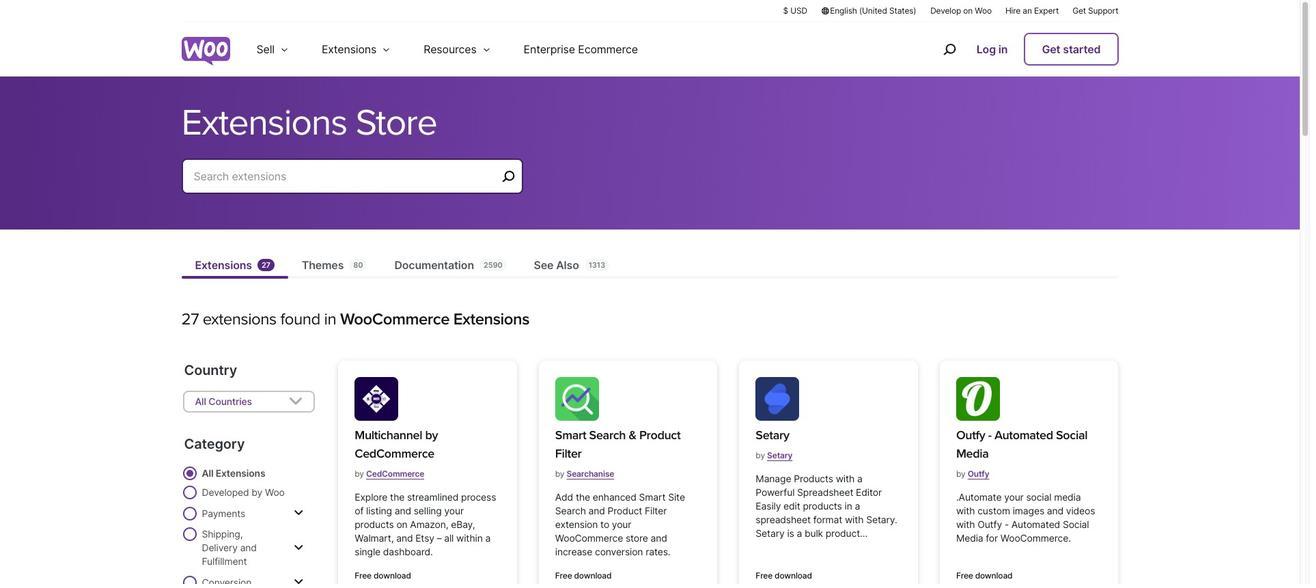 Task type: describe. For each thing, give the bounding box(es) containing it.
states)
[[890, 5, 917, 16]]

images
[[1013, 505, 1045, 517]]

all
[[444, 532, 454, 544]]

support
[[1088, 5, 1119, 16]]

smart search & product filter
[[555, 428, 681, 461]]

in inside service navigation menu 'element'
[[999, 42, 1008, 56]]

country
[[184, 362, 237, 379]]

log in
[[977, 42, 1008, 56]]

products for setary
[[803, 500, 842, 512]]

show subcategories image for payments
[[294, 508, 303, 519]]

outfy link
[[968, 463, 990, 484]]

get support link
[[1073, 5, 1119, 16]]

streamlined
[[407, 491, 459, 503]]

smart search & product filter link
[[555, 426, 701, 463]]

documentation
[[394, 258, 474, 272]]

multichannel by cedcommerce
[[355, 428, 438, 461]]

log
[[977, 42, 996, 56]]

and up to
[[589, 505, 605, 517]]

english (united states) button
[[821, 5, 917, 16]]

explore
[[355, 491, 388, 503]]

woocommerce inside add the enhanced smart site search and product filter extension to your woocommerce store and increase conversion rates.
[[555, 532, 623, 544]]

hire an expert link
[[1006, 5, 1059, 16]]

media
[[1054, 491, 1081, 503]]

.automate
[[956, 491, 1002, 503]]

your inside explore the streamlined process of listing and selling your products on amazon, ebay, walmart, and etsy – all within a single dashboard.
[[444, 505, 464, 517]]

see also
[[534, 258, 579, 272]]

delivery
[[202, 542, 238, 553]]

get for get started
[[1042, 42, 1061, 56]]

80
[[353, 260, 363, 270]]

your inside add the enhanced smart site search and product filter extension to your woocommerce store and increase conversion rates.
[[612, 519, 632, 530]]

your inside .automate your social media with custom images and videos with outfy - automated social media for woocommerce.
[[1004, 491, 1024, 503]]

manage products with a powerful spreadsheet editor easily edit products in a spreadsheet format with setary. setary is a bulk product...
[[756, 473, 898, 539]]

amazon,
[[410, 519, 449, 530]]

ecommerce
[[578, 42, 638, 56]]

conversion
[[595, 546, 643, 558]]

media inside outfy ‑ automated social media
[[956, 446, 989, 461]]

free download for smart search & product filter
[[555, 571, 612, 581]]

extensions
[[203, 310, 277, 329]]

by for smart search & product filter
[[555, 469, 565, 479]]

enhanced
[[593, 491, 637, 503]]

by setary
[[756, 450, 793, 461]]

woo for developed by woo
[[265, 486, 285, 498]]

edit
[[784, 500, 801, 512]]

editor
[[856, 486, 882, 498]]

themes
[[302, 258, 344, 272]]

resources
[[424, 42, 477, 56]]

searchanise link
[[567, 463, 614, 484]]

setary link up 'by setary'
[[756, 426, 793, 445]]

get started
[[1042, 42, 1101, 56]]

powerful
[[756, 486, 795, 498]]

started
[[1063, 42, 1101, 56]]

enterprise ecommerce link
[[507, 22, 654, 77]]

extension
[[555, 519, 598, 530]]

free for smart search & product filter
[[555, 571, 572, 581]]

resources button
[[407, 22, 507, 77]]

2590
[[484, 260, 503, 270]]

search inside add the enhanced smart site search and product filter extension to your woocommerce store and increase conversion rates.
[[555, 505, 586, 517]]

social
[[1026, 491, 1052, 503]]

bulk
[[805, 527, 823, 539]]

(united
[[859, 5, 887, 16]]

all extensions
[[202, 467, 265, 479]]

category
[[184, 436, 245, 452]]

manage
[[756, 473, 791, 484]]

outfy inside outfy ‑ automated social media
[[956, 428, 986, 443]]

27 for 27
[[262, 260, 270, 270]]

english
[[830, 5, 857, 16]]

setary inside manage products with a powerful spreadsheet editor easily edit products in a spreadsheet format with setary. setary is a bulk product...
[[756, 527, 785, 539]]

‑
[[988, 428, 992, 443]]

multichannel by cedcommerce link
[[355, 426, 501, 463]]

cedcommerce link
[[366, 463, 424, 484]]

all for all countries
[[195, 396, 206, 407]]

free download for multichannel by cedcommerce
[[355, 571, 411, 581]]

see
[[534, 258, 554, 272]]

fulfillment
[[202, 555, 247, 567]]

free download for outfy ‑ automated social media
[[956, 571, 1013, 581]]

product...
[[826, 527, 868, 539]]

log in link
[[971, 34, 1013, 64]]

cedcommerce inside multichannel by cedcommerce
[[355, 446, 434, 461]]

a right is
[[797, 527, 802, 539]]

custom
[[978, 505, 1010, 517]]

ebay,
[[451, 519, 475, 530]]

usd
[[791, 5, 807, 16]]

format
[[814, 514, 843, 525]]

download for outfy ‑ automated social media
[[975, 571, 1013, 581]]

free for setary
[[756, 571, 773, 581]]

download for setary
[[775, 571, 812, 581]]

by down all extensions
[[252, 486, 263, 498]]

0 vertical spatial setary
[[756, 428, 790, 443]]

–
[[437, 532, 442, 544]]

by for multichannel by cedcommerce
[[355, 469, 364, 479]]

free for outfy ‑ automated social media
[[956, 571, 973, 581]]

walmart,
[[355, 532, 394, 544]]

product inside add the enhanced smart site search and product filter extension to your woocommerce store and increase conversion rates.
[[608, 505, 642, 517]]

get started link
[[1024, 33, 1119, 66]]

is
[[787, 527, 794, 539]]

sell button
[[240, 22, 305, 77]]

easily
[[756, 500, 781, 512]]

.automate your social media with custom images and videos with outfy - automated social media for woocommerce.
[[956, 491, 1095, 544]]

videos
[[1066, 505, 1095, 517]]

by outfy
[[956, 469, 990, 479]]

countries
[[209, 396, 252, 407]]

1 vertical spatial outfy
[[968, 469, 990, 479]]

woocommerce.
[[1001, 532, 1071, 544]]

setary.
[[866, 514, 898, 525]]

1 vertical spatial in
[[324, 310, 336, 329]]

add
[[555, 491, 573, 503]]

Filter countries field
[[183, 391, 315, 413]]

found
[[280, 310, 320, 329]]

1 vertical spatial cedcommerce
[[366, 469, 424, 479]]

&
[[629, 428, 637, 443]]

products for multichannel by cedcommerce
[[355, 519, 394, 530]]



Task type: locate. For each thing, give the bounding box(es) containing it.
4 free from the left
[[956, 571, 973, 581]]

selling
[[414, 505, 442, 517]]

extensions inside button
[[322, 42, 377, 56]]

on right develop
[[964, 5, 973, 16]]

all left countries
[[195, 396, 206, 407]]

cedcommerce down the multichannel
[[355, 446, 434, 461]]

2 vertical spatial your
[[612, 519, 632, 530]]

explore the streamlined process of listing and selling your products on amazon, ebay, walmart, and etsy – all within a single dashboard.
[[355, 491, 496, 558]]

increase
[[555, 546, 593, 558]]

all countries
[[195, 396, 252, 407]]

-
[[1005, 519, 1009, 530]]

download down for
[[975, 571, 1013, 581]]

2 vertical spatial in
[[845, 500, 852, 512]]

by left outfy link in the right of the page
[[956, 469, 966, 479]]

social down videos
[[1063, 519, 1089, 530]]

search up the extension
[[555, 505, 586, 517]]

3 free download from the left
[[756, 571, 812, 581]]

store
[[626, 532, 648, 544]]

enterprise
[[524, 42, 575, 56]]

1 horizontal spatial 27
[[262, 260, 270, 270]]

single
[[355, 546, 381, 558]]

2 free download from the left
[[555, 571, 612, 581]]

a up 'editor' in the right of the page
[[857, 473, 863, 484]]

1 vertical spatial social
[[1063, 519, 1089, 530]]

your up images on the bottom right
[[1004, 491, 1024, 503]]

1 vertical spatial on
[[397, 519, 408, 530]]

and up the dashboard.
[[396, 532, 413, 544]]

shipping, delivery and fulfillment
[[202, 528, 257, 567]]

an
[[1023, 5, 1032, 16]]

extensions store
[[181, 100, 437, 145]]

by for setary
[[756, 450, 765, 461]]

2 vertical spatial outfy
[[978, 519, 1002, 530]]

outfy up the .automate on the right bottom of the page
[[968, 469, 990, 479]]

$ usd
[[783, 5, 807, 16]]

the for multichannel by cedcommerce
[[390, 491, 405, 503]]

1 vertical spatial your
[[444, 505, 464, 517]]

get support
[[1073, 5, 1119, 16]]

1 vertical spatial all
[[202, 467, 213, 479]]

show subcategories image left of
[[294, 508, 303, 519]]

woo
[[975, 5, 992, 16], [265, 486, 285, 498]]

by inside multichannel by cedcommerce
[[425, 428, 438, 443]]

shipping,
[[202, 528, 243, 540]]

1 vertical spatial automated
[[1012, 519, 1060, 530]]

a
[[857, 473, 863, 484], [855, 500, 860, 512], [797, 527, 802, 539], [485, 532, 491, 544]]

setary link up manage
[[767, 445, 793, 466]]

in inside manage products with a powerful spreadsheet editor easily edit products in a spreadsheet format with setary. setary is a bulk product...
[[845, 500, 852, 512]]

1 horizontal spatial products
[[803, 500, 842, 512]]

1 horizontal spatial get
[[1073, 5, 1086, 16]]

1 horizontal spatial filter
[[645, 505, 667, 517]]

free download down is
[[756, 571, 812, 581]]

etsy
[[416, 532, 434, 544]]

filter up store
[[645, 505, 667, 517]]

smart left site
[[639, 491, 666, 503]]

2 horizontal spatial in
[[999, 42, 1008, 56]]

free for multichannel by cedcommerce
[[355, 571, 372, 581]]

products up walmart,
[[355, 519, 394, 530]]

site
[[668, 491, 685, 503]]

developed
[[202, 486, 249, 498]]

0 vertical spatial outfy
[[956, 428, 986, 443]]

sell
[[257, 42, 275, 56]]

0 vertical spatial filter
[[555, 446, 582, 461]]

woocommerce down 80
[[340, 310, 450, 329]]

1 horizontal spatial on
[[964, 5, 973, 16]]

1 horizontal spatial woo
[[975, 5, 992, 16]]

woocommerce down the extension
[[555, 532, 623, 544]]

extensions store link
[[181, 100, 1119, 145]]

smart up by searchanise
[[555, 428, 586, 443]]

download down is
[[775, 571, 812, 581]]

2 show subcategories image from the top
[[294, 542, 303, 553]]

get inside service navigation menu 'element'
[[1042, 42, 1061, 56]]

spreadsheet
[[756, 514, 811, 525]]

0 horizontal spatial products
[[355, 519, 394, 530]]

0 vertical spatial woo
[[975, 5, 992, 16]]

for
[[986, 532, 998, 544]]

automated right ‑
[[995, 428, 1053, 443]]

developed by woo
[[202, 486, 285, 498]]

free download down increase
[[555, 571, 612, 581]]

0 horizontal spatial woo
[[265, 486, 285, 498]]

free download down for
[[956, 571, 1013, 581]]

2 horizontal spatial your
[[1004, 491, 1024, 503]]

1 vertical spatial search
[[555, 505, 586, 517]]

setary up manage
[[767, 450, 793, 461]]

smart inside add the enhanced smart site search and product filter extension to your woocommerce store and increase conversion rates.
[[639, 491, 666, 503]]

1 free from the left
[[355, 571, 372, 581]]

automated up woocommerce.
[[1012, 519, 1060, 530]]

0 vertical spatial woocommerce
[[340, 310, 450, 329]]

and
[[395, 505, 411, 517], [589, 505, 605, 517], [1047, 505, 1064, 517], [396, 532, 413, 544], [651, 532, 667, 544], [240, 542, 257, 553]]

cedcommerce
[[355, 446, 434, 461], [366, 469, 424, 479]]

1 vertical spatial filter
[[645, 505, 667, 517]]

your right to
[[612, 519, 632, 530]]

download down increase
[[574, 571, 612, 581]]

show subcategories image
[[294, 577, 303, 584]]

0 horizontal spatial on
[[397, 519, 408, 530]]

0 horizontal spatial 27
[[181, 310, 199, 329]]

on inside explore the streamlined process of listing and selling your products on amazon, ebay, walmart, and etsy – all within a single dashboard.
[[397, 519, 408, 530]]

by up manage
[[756, 450, 765, 461]]

and up fulfillment on the bottom
[[240, 542, 257, 553]]

27 left themes
[[262, 260, 270, 270]]

get
[[1073, 5, 1086, 16], [1042, 42, 1061, 56]]

get left started
[[1042, 42, 1061, 56]]

free
[[355, 571, 372, 581], [555, 571, 572, 581], [756, 571, 773, 581], [956, 571, 973, 581]]

0 vertical spatial on
[[964, 5, 973, 16]]

0 vertical spatial your
[[1004, 491, 1024, 503]]

media
[[956, 446, 989, 461], [956, 532, 984, 544]]

of
[[355, 505, 364, 517]]

hire
[[1006, 5, 1021, 16]]

products inside explore the streamlined process of listing and selling your products on amazon, ebay, walmart, and etsy – all within a single dashboard.
[[355, 519, 394, 530]]

show subcategories image
[[294, 508, 303, 519], [294, 542, 303, 553]]

None search field
[[181, 159, 523, 210]]

the up listing
[[390, 491, 405, 503]]

1 horizontal spatial in
[[845, 500, 852, 512]]

0 vertical spatial smart
[[555, 428, 586, 443]]

27 left extensions
[[181, 310, 199, 329]]

extensions
[[322, 42, 377, 56], [181, 100, 347, 145], [195, 258, 252, 272], [453, 310, 530, 329], [216, 467, 265, 479]]

within
[[456, 532, 483, 544]]

free download
[[355, 571, 411, 581], [555, 571, 612, 581], [756, 571, 812, 581], [956, 571, 1013, 581]]

in right found
[[324, 310, 336, 329]]

listing
[[366, 505, 392, 517]]

social inside outfy ‑ automated social media
[[1056, 428, 1088, 443]]

outfy ‑ automated social media
[[956, 428, 1088, 461]]

searchanise
[[567, 469, 614, 479]]

automated inside outfy ‑ automated social media
[[995, 428, 1053, 443]]

the inside add the enhanced smart site search and product filter extension to your woocommerce store and increase conversion rates.
[[576, 491, 590, 503]]

1 horizontal spatial search
[[589, 428, 626, 443]]

1 vertical spatial show subcategories image
[[294, 542, 303, 553]]

0 vertical spatial social
[[1056, 428, 1088, 443]]

outfy inside .automate your social media with custom images and videos with outfy - automated social media for woocommerce.
[[978, 519, 1002, 530]]

0 vertical spatial get
[[1073, 5, 1086, 16]]

the right add
[[576, 491, 590, 503]]

2 the from the left
[[576, 491, 590, 503]]

0 horizontal spatial get
[[1042, 42, 1061, 56]]

2 media from the top
[[956, 532, 984, 544]]

1 vertical spatial product
[[608, 505, 642, 517]]

the for smart search & product filter
[[576, 491, 590, 503]]

social inside .automate your social media with custom images and videos with outfy - automated social media for woocommerce.
[[1063, 519, 1089, 530]]

your
[[1004, 491, 1024, 503], [444, 505, 464, 517], [612, 519, 632, 530]]

setary down the spreadsheet
[[756, 527, 785, 539]]

rates.
[[646, 546, 671, 558]]

1 download from the left
[[374, 571, 411, 581]]

all for all extensions
[[202, 467, 213, 479]]

english (united states)
[[830, 5, 917, 16]]

process
[[461, 491, 496, 503]]

in down the spreadsheet
[[845, 500, 852, 512]]

1 free download from the left
[[355, 571, 411, 581]]

filter inside add the enhanced smart site search and product filter extension to your woocommerce store and increase conversion rates.
[[645, 505, 667, 517]]

get for get support
[[1073, 5, 1086, 16]]

show subcategories image up show subcategories image
[[294, 542, 303, 553]]

0 vertical spatial search
[[589, 428, 626, 443]]

1 show subcategories image from the top
[[294, 508, 303, 519]]

woo down all extensions
[[265, 486, 285, 498]]

3 download from the left
[[775, 571, 812, 581]]

outfy left ‑
[[956, 428, 986, 443]]

product inside smart search & product filter
[[639, 428, 681, 443]]

in
[[999, 42, 1008, 56], [324, 310, 336, 329], [845, 500, 852, 512]]

27 extensions found in woocommerce extensions
[[181, 310, 530, 329]]

and inside shipping, delivery and fulfillment
[[240, 542, 257, 553]]

develop
[[931, 5, 961, 16]]

0 vertical spatial 27
[[262, 260, 270, 270]]

spreadsheet
[[797, 486, 854, 498]]

1 vertical spatial woo
[[265, 486, 285, 498]]

1 vertical spatial smart
[[639, 491, 666, 503]]

download
[[374, 571, 411, 581], [574, 571, 612, 581], [775, 571, 812, 581], [975, 571, 1013, 581]]

$ usd button
[[783, 5, 807, 16]]

the inside explore the streamlined process of listing and selling your products on amazon, ebay, walmart, and etsy – all within a single dashboard.
[[390, 491, 405, 503]]

1 horizontal spatial the
[[576, 491, 590, 503]]

a down 'editor' in the right of the page
[[855, 500, 860, 512]]

search image
[[939, 38, 960, 60]]

a right within
[[485, 532, 491, 544]]

store
[[356, 100, 437, 145]]

product down 'enhanced'
[[608, 505, 642, 517]]

0 vertical spatial automated
[[995, 428, 1053, 443]]

outfy up for
[[978, 519, 1002, 530]]

products down the spreadsheet
[[803, 500, 842, 512]]

by up the explore
[[355, 469, 364, 479]]

by for outfy ‑ automated social media
[[956, 469, 966, 479]]

1 horizontal spatial smart
[[639, 491, 666, 503]]

0 horizontal spatial search
[[555, 505, 586, 517]]

0 vertical spatial show subcategories image
[[294, 508, 303, 519]]

outfy ‑ automated social media link
[[956, 426, 1102, 463]]

0 horizontal spatial filter
[[555, 446, 582, 461]]

and inside .automate your social media with custom images and videos with outfy - automated social media for woocommerce.
[[1047, 505, 1064, 517]]

2 download from the left
[[574, 571, 612, 581]]

1 vertical spatial media
[[956, 532, 984, 544]]

27 for 27 extensions found in woocommerce extensions
[[181, 310, 199, 329]]

0 horizontal spatial in
[[324, 310, 336, 329]]

automated
[[995, 428, 1053, 443], [1012, 519, 1060, 530]]

to
[[601, 519, 609, 530]]

products
[[794, 473, 833, 484]]

media left for
[[956, 532, 984, 544]]

product
[[639, 428, 681, 443], [608, 505, 642, 517]]

woo for develop on woo
[[975, 5, 992, 16]]

Search extensions search field
[[194, 167, 497, 186]]

by right the multichannel
[[425, 428, 438, 443]]

automated inside .automate your social media with custom images and videos with outfy - automated social media for woocommerce.
[[1012, 519, 1060, 530]]

1 media from the top
[[956, 446, 989, 461]]

filter inside smart search & product filter
[[555, 446, 582, 461]]

1 the from the left
[[390, 491, 405, 503]]

free download down the single
[[355, 571, 411, 581]]

2 vertical spatial setary
[[756, 527, 785, 539]]

media inside .automate your social media with custom images and videos with outfy - automated social media for woocommerce.
[[956, 532, 984, 544]]

develop on woo link
[[931, 5, 992, 16]]

0 vertical spatial products
[[803, 500, 842, 512]]

and up rates.
[[651, 532, 667, 544]]

service navigation menu element
[[914, 27, 1119, 71]]

3 free from the left
[[756, 571, 773, 581]]

0 horizontal spatial smart
[[555, 428, 586, 443]]

hire an expert
[[1006, 5, 1059, 16]]

0 vertical spatial product
[[639, 428, 681, 443]]

and right listing
[[395, 505, 411, 517]]

smart inside smart search & product filter
[[555, 428, 586, 443]]

social up media
[[1056, 428, 1088, 443]]

all inside filter countries field
[[195, 396, 206, 407]]

enterprise ecommerce
[[524, 42, 638, 56]]

download for smart search & product filter
[[574, 571, 612, 581]]

4 free download from the left
[[956, 571, 1013, 581]]

and down media
[[1047, 505, 1064, 517]]

1 vertical spatial get
[[1042, 42, 1061, 56]]

0 vertical spatial in
[[999, 42, 1008, 56]]

0 horizontal spatial woocommerce
[[340, 310, 450, 329]]

cedcommerce down multichannel by cedcommerce
[[366, 469, 424, 479]]

setary up 'by setary'
[[756, 428, 790, 443]]

media up by outfy
[[956, 446, 989, 461]]

search
[[589, 428, 626, 443], [555, 505, 586, 517]]

your up the ebay,
[[444, 505, 464, 517]]

1 vertical spatial products
[[355, 519, 394, 530]]

0 vertical spatial media
[[956, 446, 989, 461]]

filter up by searchanise
[[555, 446, 582, 461]]

1 vertical spatial woocommerce
[[555, 532, 623, 544]]

all up developed at left bottom
[[202, 467, 213, 479]]

in right log
[[999, 42, 1008, 56]]

multichannel
[[355, 428, 422, 443]]

search left the &
[[589, 428, 626, 443]]

by up add
[[555, 469, 565, 479]]

by
[[425, 428, 438, 443], [756, 450, 765, 461], [355, 469, 364, 479], [555, 469, 565, 479], [956, 469, 966, 479], [252, 486, 263, 498]]

1 vertical spatial setary
[[767, 450, 793, 461]]

products inside manage products with a powerful spreadsheet editor easily edit products in a spreadsheet format with setary. setary is a bulk product...
[[803, 500, 842, 512]]

a inside explore the streamlined process of listing and selling your products on amazon, ebay, walmart, and etsy – all within a single dashboard.
[[485, 532, 491, 544]]

get left support
[[1073, 5, 1086, 16]]

also
[[556, 258, 579, 272]]

free download for setary
[[756, 571, 812, 581]]

2 free from the left
[[555, 571, 572, 581]]

0 vertical spatial all
[[195, 396, 206, 407]]

payments
[[202, 507, 245, 519]]

1 horizontal spatial your
[[612, 519, 632, 530]]

on left the amazon,
[[397, 519, 408, 530]]

show subcategories image for shipping, delivery and fulfillment
[[294, 542, 303, 553]]

search inside smart search & product filter
[[589, 428, 626, 443]]

woo left hire
[[975, 5, 992, 16]]

download for multichannel by cedcommerce
[[374, 571, 411, 581]]

0 horizontal spatial the
[[390, 491, 405, 503]]

the
[[390, 491, 405, 503], [576, 491, 590, 503]]

0 horizontal spatial your
[[444, 505, 464, 517]]

$
[[783, 5, 788, 16]]

4 download from the left
[[975, 571, 1013, 581]]

1 vertical spatial 27
[[181, 310, 199, 329]]

download down the dashboard.
[[374, 571, 411, 581]]

product right the &
[[639, 428, 681, 443]]

angle down image
[[289, 394, 303, 410]]

1 horizontal spatial woocommerce
[[555, 532, 623, 544]]

0 vertical spatial cedcommerce
[[355, 446, 434, 461]]



Task type: vqa. For each thing, say whether or not it's contained in the screenshot.
the right the on
yes



